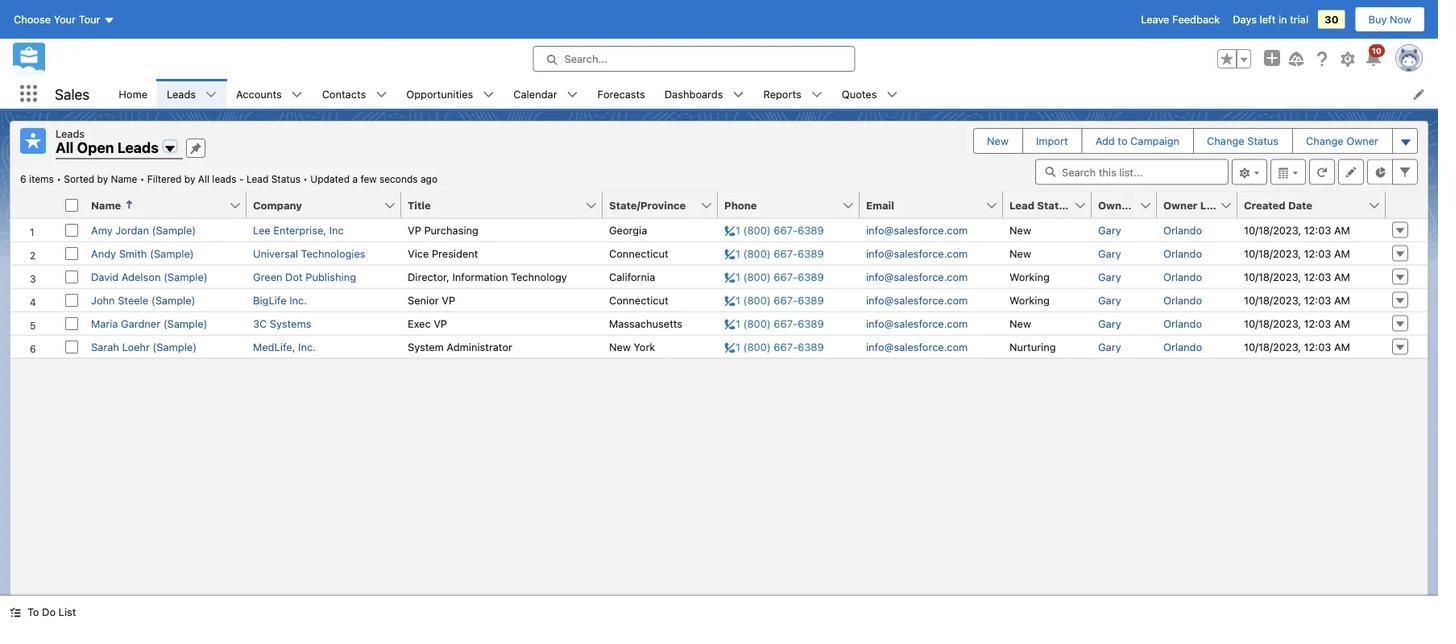 Task type: describe. For each thing, give the bounding box(es) containing it.
leave
[[1141, 13, 1170, 25]]

opportunities link
[[397, 79, 483, 109]]

6
[[20, 174, 26, 185]]

3c systems link
[[253, 318, 311, 330]]

buy now button
[[1355, 6, 1426, 32]]

purchasing
[[424, 224, 479, 236]]

orlando link for vice president
[[1164, 247, 1203, 260]]

andy smith (sample)
[[91, 247, 194, 260]]

information
[[452, 271, 508, 283]]

am for vp purchasing
[[1335, 224, 1351, 236]]

am for system administrator
[[1335, 341, 1351, 353]]

administrator
[[447, 341, 513, 353]]

(sample) for sarah loehr (sample)
[[153, 341, 197, 353]]

name button
[[85, 192, 229, 218]]

info@salesforce.com link for georgia
[[866, 224, 968, 236]]

feedback
[[1173, 13, 1220, 25]]

created date
[[1244, 199, 1313, 211]]

adelson
[[122, 271, 161, 283]]

email
[[866, 199, 895, 211]]

york
[[634, 341, 655, 353]]

click to dial disabled image for senior vp
[[725, 294, 824, 306]]

dashboards link
[[655, 79, 733, 109]]

sarah loehr (sample) link
[[91, 341, 197, 353]]

filtered
[[147, 174, 182, 185]]

name down all open leads
[[111, 174, 137, 185]]

connecticut for president
[[609, 247, 669, 260]]

10/18/2023, 12:03 am for exec vp
[[1244, 318, 1351, 330]]

john steele (sample) link
[[91, 294, 195, 306]]

owner inside 'button'
[[1347, 135, 1379, 147]]

12:03 for senior vp
[[1305, 294, 1332, 306]]

opportunities
[[406, 88, 473, 100]]

12:03 for vice president
[[1305, 247, 1332, 260]]

choose
[[14, 13, 51, 25]]

contacts
[[322, 88, 366, 100]]

in
[[1279, 13, 1288, 25]]

2 by from the left
[[184, 174, 195, 185]]

10/18/2023, 12:03 am for director, information technology
[[1244, 271, 1351, 283]]

10/18/2023, 12:03 am for senior vp
[[1244, 294, 1351, 306]]

calendar
[[514, 88, 557, 100]]

sarah
[[91, 341, 119, 353]]

accounts
[[236, 88, 282, 100]]

sales
[[55, 85, 90, 103]]

few
[[361, 174, 377, 185]]

am for director, information technology
[[1335, 271, 1351, 283]]

Search All Open Leads list view. search field
[[1036, 159, 1229, 185]]

info@salesforce.com for georgia
[[866, 224, 968, 236]]

sorted
[[64, 174, 94, 185]]

text default image inside to do list button
[[10, 607, 21, 619]]

updated
[[311, 174, 350, 185]]

inc. for medlife, inc.
[[298, 341, 316, 353]]

3 • from the left
[[303, 174, 308, 185]]

new york
[[609, 341, 655, 353]]

new for connecticut
[[1010, 247, 1032, 260]]

state/province
[[609, 199, 686, 211]]

leave feedback
[[1141, 13, 1220, 25]]

seconds
[[380, 174, 418, 185]]

john
[[91, 294, 115, 306]]

am for exec vp
[[1335, 318, 1351, 330]]

click to dial disabled image for exec vp
[[725, 318, 824, 330]]

director, information technology
[[408, 271, 567, 283]]

a
[[353, 174, 358, 185]]

new inside button
[[987, 135, 1009, 147]]

all open leads status
[[20, 174, 311, 185]]

reports list item
[[754, 79, 832, 109]]

click to dial disabled image for director, information technology
[[725, 271, 824, 283]]

2 info@salesforce.com link from the top
[[866, 247, 968, 260]]

text default image for accounts
[[291, 89, 303, 100]]

text default image for quotes
[[887, 89, 898, 100]]

reports
[[764, 88, 802, 100]]

orlando for director, information technology
[[1164, 271, 1203, 283]]

list containing home
[[109, 79, 1439, 109]]

reports link
[[754, 79, 811, 109]]

vice
[[408, 247, 429, 260]]

calendar list item
[[504, 79, 588, 109]]

12:03 for system administrator
[[1305, 341, 1332, 353]]

now
[[1390, 13, 1412, 25]]

add to campaign button
[[1083, 129, 1193, 153]]

2 • from the left
[[140, 174, 145, 185]]

(sample) for david adelson (sample)
[[164, 271, 208, 283]]

search... button
[[533, 46, 856, 72]]

home
[[119, 88, 148, 100]]

to
[[1118, 135, 1128, 147]]

gary link for vp purchasing
[[1098, 224, 1122, 236]]

working for connecticut
[[1010, 294, 1050, 306]]

info@salesforce.com link for new york
[[866, 341, 968, 353]]

accounts list item
[[227, 79, 312, 109]]

orlando link for system administrator
[[1164, 341, 1203, 353]]

all open leads grid
[[10, 192, 1428, 359]]

senior vp
[[408, 294, 455, 306]]

0 horizontal spatial lead
[[247, 174, 269, 185]]

leave feedback link
[[1141, 13, 1220, 25]]

exec
[[408, 318, 431, 330]]

system administrator
[[408, 341, 513, 353]]

contacts link
[[312, 79, 376, 109]]

leads
[[212, 174, 237, 185]]

quotes
[[842, 88, 877, 100]]

1 by from the left
[[97, 174, 108, 185]]

working for california
[[1010, 271, 1050, 283]]

vp for exec vp
[[434, 318, 447, 330]]

connecticut for vp
[[609, 294, 669, 306]]

email button
[[860, 192, 986, 218]]

quotes list item
[[832, 79, 908, 109]]

leads list item
[[157, 79, 227, 109]]

accounts link
[[227, 79, 291, 109]]

owner first name element
[[1092, 192, 1167, 219]]

massachusetts
[[609, 318, 683, 330]]

(sample) for maria gardner (sample)
[[163, 318, 207, 330]]

medlife, inc.
[[253, 341, 316, 353]]

title
[[408, 199, 431, 211]]

1 horizontal spatial leads
[[117, 139, 159, 156]]

biglife inc.
[[253, 294, 307, 306]]

0 vertical spatial vp
[[408, 224, 421, 236]]

amy
[[91, 224, 113, 236]]

gary for director, information technology
[[1098, 271, 1122, 283]]

gary link for vice president
[[1098, 247, 1122, 260]]

leads inside list item
[[167, 88, 196, 100]]

to do list button
[[0, 596, 86, 629]]

phone button
[[718, 192, 842, 218]]

all open leads|leads|list view element
[[10, 121, 1429, 596]]

click to dial disabled image for vice president
[[725, 247, 824, 260]]

all open leads
[[56, 139, 159, 156]]

calendar link
[[504, 79, 567, 109]]

10/18/2023, 12:03 am for vice president
[[1244, 247, 1351, 260]]

click to dial disabled image for vp purchasing
[[725, 224, 824, 236]]

lead status element
[[1003, 192, 1102, 219]]

orlando link for vp purchasing
[[1164, 224, 1203, 236]]

inc. for biglife inc.
[[289, 294, 307, 306]]

5 info@salesforce.com link from the top
[[866, 318, 968, 330]]

gary link for exec vp
[[1098, 318, 1122, 330]]

lee enterprise, inc
[[253, 224, 344, 236]]

tour
[[79, 13, 100, 25]]

orlando for system administrator
[[1164, 341, 1203, 353]]

forecasts link
[[588, 79, 655, 109]]

change for change status
[[1207, 135, 1245, 147]]

contacts list item
[[312, 79, 397, 109]]

technology
[[511, 271, 567, 283]]

buy
[[1369, 13, 1387, 25]]

10/18/2023, 12:03 am for vp purchasing
[[1244, 224, 1351, 236]]

30
[[1325, 13, 1339, 25]]

left
[[1260, 13, 1276, 25]]

president
[[432, 247, 478, 260]]

item number element
[[10, 192, 59, 219]]

items
[[29, 174, 54, 185]]

gary for exec vp
[[1098, 318, 1122, 330]]

orlando link for senior vp
[[1164, 294, 1203, 306]]

green
[[253, 271, 283, 283]]

lee
[[253, 224, 271, 236]]

info@salesforce.com link for california
[[866, 271, 968, 283]]

text default image for calendar
[[567, 89, 578, 100]]

campaign
[[1131, 135, 1180, 147]]

info@salesforce.com for california
[[866, 271, 968, 283]]

status for change status
[[1248, 135, 1279, 147]]

new for georgia
[[1010, 224, 1032, 236]]

gary link for senior vp
[[1098, 294, 1122, 306]]

0 horizontal spatial status
[[271, 174, 301, 185]]

gary for vice president
[[1098, 247, 1122, 260]]



Task type: vqa. For each thing, say whether or not it's contained in the screenshot.
12:03 for Exec VP
yes



Task type: locate. For each thing, give the bounding box(es) containing it.
owner inside button
[[1164, 199, 1198, 211]]

5 info@salesforce.com from the top
[[866, 318, 968, 330]]

3 am from the top
[[1335, 271, 1351, 283]]

1 horizontal spatial by
[[184, 174, 195, 185]]

0 vertical spatial inc.
[[289, 294, 307, 306]]

1 vertical spatial owner
[[1164, 199, 1198, 211]]

leads link
[[157, 79, 206, 109]]

1 10/18/2023, from the top
[[1244, 224, 1302, 236]]

dashboards
[[665, 88, 723, 100]]

4 10/18/2023, 12:03 am from the top
[[1244, 294, 1351, 306]]

owner last name
[[1164, 199, 1256, 211]]

owner up created date element
[[1347, 135, 1379, 147]]

text default image inside leads list item
[[206, 89, 217, 100]]

biglife
[[253, 294, 287, 306]]

1 vertical spatial vp
[[442, 294, 455, 306]]

1 12:03 from the top
[[1305, 224, 1332, 236]]

0 vertical spatial working
[[1010, 271, 1050, 283]]

0 vertical spatial status
[[1248, 135, 1279, 147]]

4 orlando link from the top
[[1164, 294, 1203, 306]]

6 12:03 from the top
[[1305, 341, 1332, 353]]

andy smith (sample) link
[[91, 247, 194, 260]]

david adelson (sample) link
[[91, 271, 208, 283]]

smith
[[119, 247, 147, 260]]

orlando for senior vp
[[1164, 294, 1203, 306]]

orlando for exec vp
[[1164, 318, 1203, 330]]

(sample) down david adelson (sample) link on the left of the page
[[151, 294, 195, 306]]

1 horizontal spatial status
[[1038, 199, 1072, 211]]

2 info@salesforce.com from the top
[[866, 247, 968, 260]]

2 connecticut from the top
[[609, 294, 669, 306]]

1 horizontal spatial change
[[1307, 135, 1344, 147]]

text default image right reports
[[811, 89, 823, 100]]

gary for senior vp
[[1098, 294, 1122, 306]]

owner left the last
[[1164, 199, 1198, 211]]

click to dial disabled image for system administrator
[[725, 341, 824, 353]]

lead inside button
[[1010, 199, 1035, 211]]

inc
[[329, 224, 344, 236]]

info@salesforce.com
[[866, 224, 968, 236], [866, 247, 968, 260], [866, 271, 968, 283], [866, 294, 968, 306], [866, 318, 968, 330], [866, 341, 968, 353]]

5 orlando link from the top
[[1164, 318, 1203, 330]]

6 info@salesforce.com from the top
[[866, 341, 968, 353]]

info@salesforce.com link
[[866, 224, 968, 236], [866, 247, 968, 260], [866, 271, 968, 283], [866, 294, 968, 306], [866, 318, 968, 330], [866, 341, 968, 353]]

(sample) for john steele (sample)
[[151, 294, 195, 306]]

leads right home link
[[167, 88, 196, 100]]

4 gary from the top
[[1098, 294, 1122, 306]]

4 text default image from the left
[[567, 89, 578, 100]]

home link
[[109, 79, 157, 109]]

list
[[59, 606, 76, 619]]

text default image right quotes
[[887, 89, 898, 100]]

text default image right calendar
[[567, 89, 578, 100]]

info@salesforce.com for new york
[[866, 341, 968, 353]]

1 am from the top
[[1335, 224, 1351, 236]]

name up amy
[[91, 199, 121, 211]]

created date element
[[1238, 192, 1396, 219]]

by right filtered
[[184, 174, 195, 185]]

import
[[1036, 135, 1068, 147]]

2 horizontal spatial status
[[1248, 135, 1279, 147]]

1 change from the left
[[1207, 135, 1245, 147]]

senior
[[408, 294, 439, 306]]

2 gary from the top
[[1098, 247, 1122, 260]]

leads up filtered
[[117, 139, 159, 156]]

director,
[[408, 271, 450, 283]]

lead right the -
[[247, 174, 269, 185]]

1 vertical spatial working
[[1010, 294, 1050, 306]]

1 info@salesforce.com from the top
[[866, 224, 968, 236]]

text default image inside opportunities list item
[[483, 89, 494, 100]]

6 10/18/2023, 12:03 am from the top
[[1244, 341, 1351, 353]]

text default image inside dashboards list item
[[733, 89, 744, 100]]

dashboards list item
[[655, 79, 754, 109]]

status inside "all open leads" grid
[[1038, 199, 1072, 211]]

0 vertical spatial lead
[[247, 174, 269, 185]]

4 orlando from the top
[[1164, 294, 1203, 306]]

3 info@salesforce.com from the top
[[866, 271, 968, 283]]

1 orlando from the top
[[1164, 224, 1203, 236]]

opportunities list item
[[397, 79, 504, 109]]

text default image for opportunities
[[483, 89, 494, 100]]

6 gary link from the top
[[1098, 341, 1122, 353]]

search...
[[565, 53, 608, 65]]

choose your tour button
[[13, 6, 116, 32]]

nurturing
[[1010, 341, 1056, 353]]

6 am from the top
[[1335, 341, 1351, 353]]

10
[[1372, 46, 1382, 55]]

technologies
[[301, 247, 366, 260]]

5 10/18/2023, from the top
[[1244, 318, 1302, 330]]

add to campaign
[[1096, 135, 1180, 147]]

6 gary from the top
[[1098, 341, 1122, 353]]

connecticut up california
[[609, 247, 669, 260]]

text default image inside contacts list item
[[376, 89, 387, 100]]

0 horizontal spatial •
[[57, 174, 61, 185]]

change inside 'button'
[[1307, 135, 1344, 147]]

vp up vice
[[408, 224, 421, 236]]

forecasts
[[598, 88, 645, 100]]

2 working from the top
[[1010, 294, 1050, 306]]

change
[[1207, 135, 1245, 147], [1307, 135, 1344, 147]]

2 12:03 from the top
[[1305, 247, 1332, 260]]

(sample) down maria gardner (sample) link
[[153, 341, 197, 353]]

all
[[56, 139, 74, 156], [198, 174, 210, 185]]

title element
[[401, 192, 613, 219]]

gary link
[[1098, 224, 1122, 236], [1098, 247, 1122, 260], [1098, 271, 1122, 283], [1098, 294, 1122, 306], [1098, 318, 1122, 330], [1098, 341, 1122, 353]]

12:03 for exec vp
[[1305, 318, 1332, 330]]

4 10/18/2023, from the top
[[1244, 294, 1302, 306]]

1 10/18/2023, 12:03 am from the top
[[1244, 224, 1351, 236]]

3 12:03 from the top
[[1305, 271, 1332, 283]]

text default image right 'accounts'
[[291, 89, 303, 100]]

1 working from the top
[[1010, 271, 1050, 283]]

2 horizontal spatial leads
[[167, 88, 196, 100]]

universal
[[253, 247, 298, 260]]

created date button
[[1238, 192, 1368, 218]]

1 connecticut from the top
[[609, 247, 669, 260]]

10/18/2023, for director, information technology
[[1244, 271, 1302, 283]]

system
[[408, 341, 444, 353]]

1 vertical spatial connecticut
[[609, 294, 669, 306]]

state/province element
[[603, 192, 728, 219]]

change for change owner
[[1307, 135, 1344, 147]]

publishing
[[306, 271, 356, 283]]

info@salesforce.com for connecticut
[[866, 294, 968, 306]]

text default image left calendar link
[[483, 89, 494, 100]]

text default image left the to
[[10, 607, 21, 619]]

2 vertical spatial status
[[1038, 199, 1072, 211]]

3 orlando link from the top
[[1164, 271, 1203, 283]]

am for vice president
[[1335, 247, 1351, 260]]

6 items • sorted by name • filtered by all leads - lead status • updated a few seconds ago
[[20, 174, 438, 185]]

10/18/2023, for senior vp
[[1244, 294, 1302, 306]]

list
[[109, 79, 1439, 109]]

amy jordan (sample) link
[[91, 224, 196, 236]]

connecticut down california
[[609, 294, 669, 306]]

info@salesforce.com link for connecticut
[[866, 294, 968, 306]]

change up created date element
[[1307, 135, 1344, 147]]

5 click to dial disabled image from the top
[[725, 318, 824, 330]]

text default image left accounts link
[[206, 89, 217, 100]]

2 text default image from the left
[[376, 89, 387, 100]]

2 click to dial disabled image from the top
[[725, 247, 824, 260]]

1 gary link from the top
[[1098, 224, 1122, 236]]

text default image
[[206, 89, 217, 100], [811, 89, 823, 100], [887, 89, 898, 100], [10, 607, 21, 619]]

john steele (sample)
[[91, 294, 195, 306]]

name element
[[85, 192, 256, 219]]

• right the items
[[57, 174, 61, 185]]

change status button
[[1194, 129, 1292, 153]]

5 text default image from the left
[[733, 89, 744, 100]]

phone element
[[718, 192, 870, 219]]

1 horizontal spatial owner
[[1347, 135, 1379, 147]]

by right sorted
[[97, 174, 108, 185]]

5 10/18/2023, 12:03 am from the top
[[1244, 318, 1351, 330]]

trial
[[1290, 13, 1309, 25]]

• left filtered
[[140, 174, 145, 185]]

last
[[1201, 199, 1223, 211]]

•
[[57, 174, 61, 185], [140, 174, 145, 185], [303, 174, 308, 185]]

6 orlando from the top
[[1164, 341, 1203, 353]]

text default image left reports
[[733, 89, 744, 100]]

inc. down dot
[[289, 294, 307, 306]]

gardner
[[121, 318, 160, 330]]

text default image right contacts
[[376, 89, 387, 100]]

vp purchasing
[[408, 224, 479, 236]]

inc.
[[289, 294, 307, 306], [298, 341, 316, 353]]

all left open
[[56, 139, 74, 156]]

0 horizontal spatial change
[[1207, 135, 1245, 147]]

10/18/2023, 12:03 am
[[1244, 224, 1351, 236], [1244, 247, 1351, 260], [1244, 271, 1351, 283], [1244, 294, 1351, 306], [1244, 318, 1351, 330], [1244, 341, 1351, 353]]

1 orlando link from the top
[[1164, 224, 1203, 236]]

days left in trial
[[1233, 13, 1309, 25]]

0 vertical spatial owner
[[1347, 135, 1379, 147]]

1 horizontal spatial •
[[140, 174, 145, 185]]

vp
[[408, 224, 421, 236], [442, 294, 455, 306], [434, 318, 447, 330]]

10/18/2023, for vice president
[[1244, 247, 1302, 260]]

ago
[[421, 174, 438, 185]]

3 gary from the top
[[1098, 271, 1122, 283]]

all left leads
[[198, 174, 210, 185]]

maria gardner (sample) link
[[91, 318, 207, 330]]

loehr
[[122, 341, 150, 353]]

new button
[[974, 129, 1022, 153]]

import button
[[1023, 129, 1081, 153]]

(sample) down name element
[[152, 224, 196, 236]]

text default image for leads
[[206, 89, 217, 100]]

buy now
[[1369, 13, 1412, 25]]

3 text default image from the left
[[483, 89, 494, 100]]

choose your tour
[[14, 13, 100, 25]]

(sample) for andy smith (sample)
[[150, 247, 194, 260]]

group
[[1218, 49, 1252, 69]]

status down the import
[[1038, 199, 1072, 211]]

10/18/2023, 12:03 am for system administrator
[[1244, 341, 1351, 353]]

1 gary from the top
[[1098, 224, 1122, 236]]

2 am from the top
[[1335, 247, 1351, 260]]

6 10/18/2023, from the top
[[1244, 341, 1302, 353]]

4 info@salesforce.com link from the top
[[866, 294, 968, 306]]

maria gardner (sample)
[[91, 318, 207, 330]]

orlando link for director, information technology
[[1164, 271, 1203, 283]]

orlando for vice president
[[1164, 247, 1203, 260]]

0 vertical spatial connecticut
[[609, 247, 669, 260]]

gary for system administrator
[[1098, 341, 1122, 353]]

2 gary link from the top
[[1098, 247, 1122, 260]]

text default image for dashboards
[[733, 89, 744, 100]]

3 10/18/2023, from the top
[[1244, 271, 1302, 283]]

owner last name element
[[1157, 192, 1256, 219]]

change owner
[[1307, 135, 1379, 147]]

1 text default image from the left
[[291, 89, 303, 100]]

do
[[42, 606, 56, 619]]

4 click to dial disabled image from the top
[[725, 294, 824, 306]]

status up company
[[271, 174, 301, 185]]

change up the last
[[1207, 135, 1245, 147]]

1 vertical spatial all
[[198, 174, 210, 185]]

vp right exec
[[434, 318, 447, 330]]

text default image
[[291, 89, 303, 100], [376, 89, 387, 100], [483, 89, 494, 100], [567, 89, 578, 100], [733, 89, 744, 100]]

state/province button
[[603, 192, 700, 218]]

medlife, inc. link
[[253, 341, 316, 353]]

4 info@salesforce.com from the top
[[866, 294, 968, 306]]

none search field inside all open leads|leads|list view element
[[1036, 159, 1229, 185]]

10/18/2023, for system administrator
[[1244, 341, 1302, 353]]

5 gary from the top
[[1098, 318, 1122, 330]]

2 vertical spatial vp
[[434, 318, 447, 330]]

amy jordan (sample)
[[91, 224, 196, 236]]

2 orlando link from the top
[[1164, 247, 1203, 260]]

text default image inside "reports" list item
[[811, 89, 823, 100]]

company element
[[247, 192, 411, 219]]

6 orlando link from the top
[[1164, 341, 1203, 353]]

0 horizontal spatial all
[[56, 139, 74, 156]]

your
[[54, 13, 76, 25]]

company
[[253, 199, 302, 211]]

working
[[1010, 271, 1050, 283], [1010, 294, 1050, 306]]

lead down new button
[[1010, 199, 1035, 211]]

name right the last
[[1226, 199, 1256, 211]]

(sample) right adelson
[[164, 271, 208, 283]]

2 orlando from the top
[[1164, 247, 1203, 260]]

3 10/18/2023, 12:03 am from the top
[[1244, 271, 1351, 283]]

10/18/2023, for vp purchasing
[[1244, 224, 1302, 236]]

sarah loehr (sample)
[[91, 341, 197, 353]]

0 horizontal spatial by
[[97, 174, 108, 185]]

open
[[77, 139, 114, 156]]

None search field
[[1036, 159, 1229, 185]]

0 horizontal spatial owner
[[1164, 199, 1198, 211]]

text default image for reports
[[811, 89, 823, 100]]

am for senior vp
[[1335, 294, 1351, 306]]

(sample) for amy jordan (sample)
[[152, 224, 196, 236]]

vp right senior
[[442, 294, 455, 306]]

new
[[987, 135, 1009, 147], [1010, 224, 1032, 236], [1010, 247, 1032, 260], [1010, 318, 1032, 330], [609, 341, 631, 353]]

action image
[[1386, 192, 1428, 218]]

5 am from the top
[[1335, 318, 1351, 330]]

leads image
[[20, 128, 46, 154]]

to do list
[[27, 606, 76, 619]]

10/18/2023, for exec vp
[[1244, 318, 1302, 330]]

4 gary link from the top
[[1098, 294, 1122, 306]]

5 gary link from the top
[[1098, 318, 1122, 330]]

gary link for system administrator
[[1098, 341, 1122, 353]]

• left updated
[[303, 174, 308, 185]]

text default image inside calendar list item
[[567, 89, 578, 100]]

cell
[[59, 192, 85, 219]]

text default image inside accounts list item
[[291, 89, 303, 100]]

gary link for director, information technology
[[1098, 271, 1122, 283]]

5 12:03 from the top
[[1305, 318, 1332, 330]]

3 gary link from the top
[[1098, 271, 1122, 283]]

status for lead status
[[1038, 199, 1072, 211]]

by
[[97, 174, 108, 185], [184, 174, 195, 185]]

lee enterprise, inc link
[[253, 224, 344, 236]]

gary for vp purchasing
[[1098, 224, 1122, 236]]

1 click to dial disabled image from the top
[[725, 224, 824, 236]]

0 horizontal spatial leads
[[56, 127, 85, 139]]

6 click to dial disabled image from the top
[[725, 341, 824, 353]]

3 orlando from the top
[[1164, 271, 1203, 283]]

3 click to dial disabled image from the top
[[725, 271, 824, 283]]

2 horizontal spatial •
[[303, 174, 308, 185]]

item number image
[[10, 192, 59, 218]]

1 • from the left
[[57, 174, 61, 185]]

1 info@salesforce.com link from the top
[[866, 224, 968, 236]]

orlando for vp purchasing
[[1164, 224, 1203, 236]]

cell inside "all open leads" grid
[[59, 192, 85, 219]]

(sample) up david adelson (sample) link on the left of the page
[[150, 247, 194, 260]]

text default image for contacts
[[376, 89, 387, 100]]

email element
[[860, 192, 1013, 219]]

title button
[[401, 192, 585, 218]]

inc. down systems
[[298, 341, 316, 353]]

12:03 for director, information technology
[[1305, 271, 1332, 283]]

1 horizontal spatial lead
[[1010, 199, 1035, 211]]

exec vp
[[408, 318, 447, 330]]

2 10/18/2023, from the top
[[1244, 247, 1302, 260]]

created
[[1244, 199, 1286, 211]]

leads right leads icon
[[56, 127, 85, 139]]

change inside button
[[1207, 135, 1245, 147]]

3 info@salesforce.com link from the top
[[866, 271, 968, 283]]

4 am from the top
[[1335, 294, 1351, 306]]

12:03 for vp purchasing
[[1305, 224, 1332, 236]]

6 info@salesforce.com link from the top
[[866, 341, 968, 353]]

click to dial disabled image
[[725, 224, 824, 236], [725, 247, 824, 260], [725, 271, 824, 283], [725, 294, 824, 306], [725, 318, 824, 330], [725, 341, 824, 353]]

new for massachusetts
[[1010, 318, 1032, 330]]

5 orlando from the top
[[1164, 318, 1203, 330]]

1 horizontal spatial all
[[198, 174, 210, 185]]

2 change from the left
[[1307, 135, 1344, 147]]

orlando
[[1164, 224, 1203, 236], [1164, 247, 1203, 260], [1164, 271, 1203, 283], [1164, 294, 1203, 306], [1164, 318, 1203, 330], [1164, 341, 1203, 353]]

0 vertical spatial all
[[56, 139, 74, 156]]

3c systems
[[253, 318, 311, 330]]

4 12:03 from the top
[[1305, 294, 1332, 306]]

2 10/18/2023, 12:03 am from the top
[[1244, 247, 1351, 260]]

change status
[[1207, 135, 1279, 147]]

status up created
[[1248, 135, 1279, 147]]

action element
[[1386, 192, 1428, 219]]

dot
[[285, 271, 303, 283]]

vice president
[[408, 247, 478, 260]]

(sample) right gardner
[[163, 318, 207, 330]]

1 vertical spatial inc.
[[298, 341, 316, 353]]

maria
[[91, 318, 118, 330]]

1 vertical spatial status
[[271, 174, 301, 185]]

1 vertical spatial lead
[[1010, 199, 1035, 211]]

orlando link for exec vp
[[1164, 318, 1203, 330]]

text default image inside quotes list item
[[887, 89, 898, 100]]

vp for senior vp
[[442, 294, 455, 306]]



